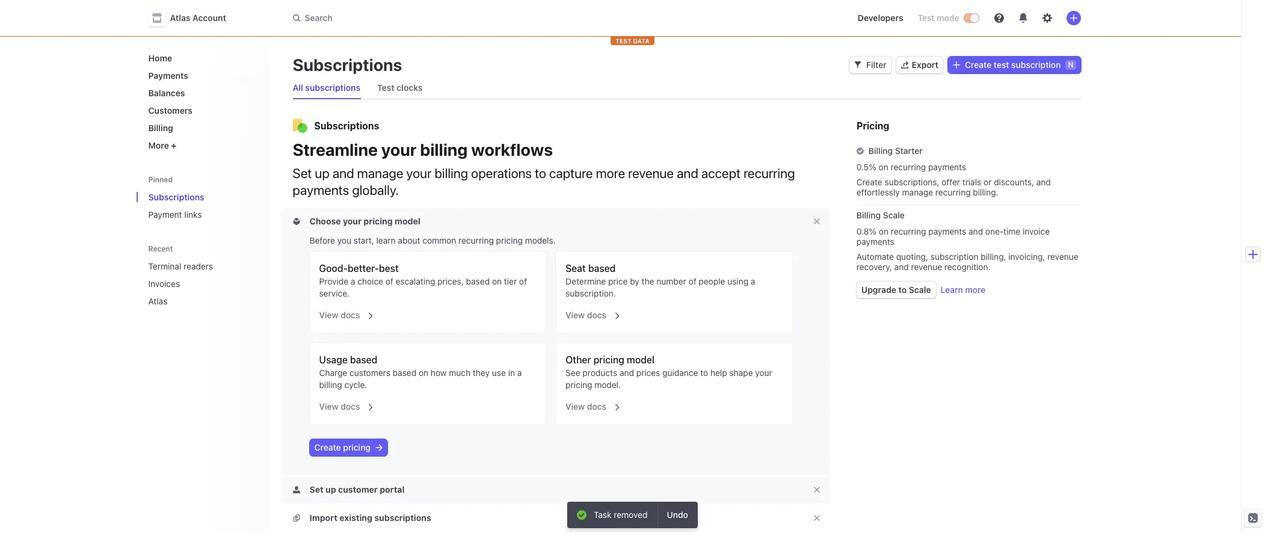 Task type: vqa. For each thing, say whether or not it's contained in the screenshot.
the rightmost manage
yes



Task type: describe. For each thing, give the bounding box(es) containing it.
and left one-
[[969, 226, 983, 237]]

a inside good-better-best provide a choice of escalating prices, based on tier of service.
[[351, 276, 355, 286]]

and inside 0.5% on recurring payments create subscriptions, offer trials or discounts, and effortlessly manage recurring billing.
[[1037, 177, 1051, 187]]

usage
[[319, 354, 348, 365]]

balances link
[[144, 83, 259, 103]]

home link
[[144, 48, 259, 68]]

help image
[[994, 13, 1004, 23]]

mode
[[937, 13, 960, 23]]

svg image for choose your pricing model
[[293, 218, 300, 225]]

choose your pricing model
[[310, 216, 420, 226]]

pricing inside 'dropdown button'
[[364, 216, 393, 226]]

a inside seat based determine price by the number of people using a subscription.
[[751, 276, 756, 286]]

task removed alert dialog
[[568, 502, 698, 528]]

billing.
[[973, 187, 999, 197]]

Search search field
[[286, 7, 625, 29]]

developers
[[858, 13, 904, 23]]

good-better-best provide a choice of escalating prices, based on tier of service.
[[319, 263, 527, 298]]

workflows
[[471, 140, 553, 159]]

pricing left models.
[[496, 235, 523, 246]]

much
[[449, 368, 471, 378]]

import existing subscriptions button
[[293, 512, 434, 524]]

upgrade to scale
[[862, 285, 931, 295]]

customers link
[[144, 100, 259, 120]]

billing inside usage based charge customers based on how much they use in a billing cycle.
[[319, 380, 342, 390]]

1 horizontal spatial revenue
[[911, 262, 942, 272]]

atlas for atlas account
[[170, 13, 190, 23]]

service.
[[319, 288, 350, 298]]

view docs button for usage
[[312, 394, 375, 415]]

model inside 'dropdown button'
[[395, 216, 420, 226]]

subscriptions inside dropdown button
[[375, 513, 431, 523]]

create test subscription
[[965, 60, 1061, 70]]

discounts,
[[994, 177, 1034, 187]]

billing,
[[981, 252, 1007, 262]]

shape
[[730, 368, 753, 378]]

good-
[[319, 263, 348, 274]]

billing link
[[144, 118, 259, 138]]

Search text field
[[286, 7, 625, 29]]

docs for determine
[[587, 310, 607, 320]]

pricing down see
[[566, 380, 592, 390]]

set inside streamline your billing workflows set up and manage your billing operations to capture more revenue and accept recurring payments globally.
[[293, 165, 312, 181]]

operations
[[471, 165, 532, 181]]

invoices
[[148, 279, 180, 289]]

links
[[184, 209, 202, 220]]

1 horizontal spatial more
[[966, 285, 986, 295]]

tier
[[504, 276, 517, 286]]

view docs for good-
[[319, 310, 360, 320]]

based inside good-better-best provide a choice of escalating prices, based on tier of service.
[[466, 276, 490, 286]]

automate
[[857, 252, 894, 262]]

all subscriptions link
[[288, 79, 365, 96]]

subscriptions inside tab list
[[305, 82, 361, 93]]

payments inside streamline your billing workflows set up and manage your billing operations to capture more revenue and accept recurring payments globally.
[[293, 182, 349, 198]]

better-
[[348, 263, 379, 274]]

usage based charge customers based on how much they use in a billing cycle.
[[319, 354, 522, 390]]

invoice
[[1023, 226, 1050, 237]]

more +
[[148, 140, 177, 150]]

more
[[148, 140, 169, 150]]

manage inside streamline your billing workflows set up and manage your billing operations to capture more revenue and accept recurring payments globally.
[[357, 165, 403, 181]]

help
[[711, 368, 727, 378]]

2 horizontal spatial revenue
[[1048, 252, 1079, 262]]

pricing up "set up customer portal" at the bottom left of the page
[[343, 442, 371, 453]]

customer
[[338, 484, 378, 495]]

0 vertical spatial subscriptions
[[293, 55, 402, 75]]

scale inside billing scale 0.8% on recurring payments and one-time invoice payments automate quoting, subscription billing, invoicing, revenue recovery, and revenue recognition.
[[883, 210, 905, 220]]

0.5% on recurring payments create subscriptions, offer trials or discounts, and effortlessly manage recurring billing.
[[857, 162, 1051, 197]]

more inside streamline your billing workflows set up and manage your billing operations to capture more revenue and accept recurring payments globally.
[[596, 165, 625, 181]]

task removed
[[594, 510, 648, 520]]

your inside other pricing model see products and prices guidance to help shape your pricing model.
[[755, 368, 773, 378]]

to inside upgrade to scale 'button'
[[899, 285, 907, 295]]

products
[[583, 368, 618, 378]]

test for test clocks
[[377, 82, 395, 93]]

choose
[[310, 216, 341, 226]]

learn more
[[941, 285, 986, 295]]

and inside other pricing model see products and prices guidance to help shape your pricing model.
[[620, 368, 634, 378]]

pinned navigation links element
[[144, 175, 259, 224]]

invoices link
[[144, 274, 242, 294]]

best
[[379, 263, 399, 274]]

choose your pricing model button
[[293, 215, 423, 227]]

one-
[[986, 226, 1004, 237]]

view for good-better-best
[[319, 310, 339, 320]]

export
[[912, 60, 939, 70]]

start,
[[354, 235, 374, 246]]

billing for billing
[[148, 123, 173, 133]]

import
[[310, 513, 338, 523]]

set up customer portal
[[310, 484, 405, 495]]

0.8%
[[857, 226, 877, 237]]

core navigation links element
[[144, 48, 259, 155]]

subscriptions inside subscriptions link
[[148, 192, 204, 202]]

models.
[[525, 235, 556, 246]]

model inside other pricing model see products and prices guidance to help shape your pricing model.
[[627, 354, 655, 365]]

determine
[[566, 276, 606, 286]]

clocks
[[397, 82, 423, 93]]

choice
[[358, 276, 383, 286]]

up inside dropdown button
[[326, 484, 336, 495]]

terminal
[[148, 261, 181, 271]]

a inside usage based charge customers based on how much they use in a billing cycle.
[[517, 368, 522, 378]]

docs for charge
[[341, 401, 360, 412]]

they
[[473, 368, 490, 378]]

pinned element
[[144, 187, 259, 224]]

test clocks link
[[373, 79, 428, 96]]

docs for best
[[341, 310, 360, 320]]

export button
[[896, 57, 944, 73]]

price
[[608, 276, 628, 286]]

set inside dropdown button
[[310, 484, 324, 495]]

pinned
[[148, 175, 173, 184]]

how
[[431, 368, 447, 378]]

create for create test subscription
[[965, 60, 992, 70]]

learn
[[941, 285, 963, 295]]

and down streamline
[[333, 165, 354, 181]]

other
[[566, 354, 591, 365]]

common
[[423, 235, 456, 246]]

all
[[293, 82, 303, 93]]

before you start, learn about common recurring pricing models.
[[310, 235, 556, 246]]

filter button
[[850, 57, 892, 73]]

recurring inside billing scale 0.8% on recurring payments and one-time invoice payments automate quoting, subscription billing, invoicing, revenue recovery, and revenue recognition.
[[891, 226, 926, 237]]

subscription inside billing scale 0.8% on recurring payments and one-time invoice payments automate quoting, subscription billing, invoicing, revenue recovery, and revenue recognition.
[[931, 252, 979, 262]]

recent navigation links element
[[136, 244, 269, 311]]

seat
[[566, 263, 586, 274]]

pricing up products
[[594, 354, 625, 365]]

import existing subscriptions
[[310, 513, 431, 523]]

view for seat based
[[566, 310, 585, 320]]

2 of from the left
[[519, 276, 527, 286]]

provide
[[319, 276, 349, 286]]

account
[[193, 13, 226, 23]]

view docs button for good-
[[312, 302, 375, 324]]

recurring up the subscriptions,
[[891, 162, 926, 172]]

and up the "upgrade to scale"
[[895, 262, 909, 272]]

atlas link
[[144, 291, 242, 311]]

on inside 0.5% on recurring payments create subscriptions, offer trials or discounts, and effortlessly manage recurring billing.
[[879, 162, 889, 172]]

on inside good-better-best provide a choice of escalating prices, based on tier of service.
[[492, 276, 502, 286]]

test clocks
[[377, 82, 423, 93]]

billing for billing starter
[[869, 146, 893, 156]]

view docs for usage
[[319, 401, 360, 412]]

payment links
[[148, 209, 202, 220]]

n
[[1068, 60, 1074, 69]]



Task type: locate. For each thing, give the bounding box(es) containing it.
and right 'discounts,'
[[1037, 177, 1051, 187]]

test left clocks
[[377, 82, 395, 93]]

1 horizontal spatial atlas
[[170, 13, 190, 23]]

0 horizontal spatial a
[[351, 276, 355, 286]]

based right "prices,"
[[466, 276, 490, 286]]

0 vertical spatial create
[[965, 60, 992, 70]]

1 vertical spatial more
[[966, 285, 986, 295]]

0 vertical spatial model
[[395, 216, 420, 226]]

test mode
[[918, 13, 960, 23]]

developers link
[[853, 8, 908, 28]]

subscriptions up streamline
[[314, 120, 379, 131]]

1 horizontal spatial scale
[[909, 285, 931, 295]]

a down better-
[[351, 276, 355, 286]]

streamline
[[293, 140, 378, 159]]

recurring up quoting,
[[891, 226, 926, 237]]

create inside 0.5% on recurring payments create subscriptions, offer trials or discounts, and effortlessly manage recurring billing.
[[857, 177, 883, 187]]

svg image for create pricing
[[376, 444, 383, 451]]

and left accept
[[677, 165, 699, 181]]

billing up "more +"
[[148, 123, 173, 133]]

removed
[[614, 510, 648, 520]]

task
[[594, 510, 612, 520]]

more
[[596, 165, 625, 181], [966, 285, 986, 295]]

view docs down subscription.
[[566, 310, 607, 320]]

2 vertical spatial create
[[314, 442, 341, 453]]

+
[[171, 140, 177, 150]]

test inside tab list
[[377, 82, 395, 93]]

more right learn
[[966, 285, 986, 295]]

manage up globally.
[[357, 165, 403, 181]]

manage left offer
[[902, 187, 933, 197]]

atlas for atlas
[[148, 296, 168, 306]]

svg image inside create pricing link
[[376, 444, 383, 451]]

0 vertical spatial up
[[315, 165, 330, 181]]

charge
[[319, 368, 347, 378]]

recognition.
[[945, 262, 991, 272]]

svg image left the choose
[[293, 218, 300, 225]]

scale down the effortlessly
[[883, 210, 905, 220]]

starter
[[895, 146, 923, 156]]

customers
[[350, 368, 391, 378]]

of
[[386, 276, 393, 286], [519, 276, 527, 286], [689, 276, 697, 286]]

on right 0.5%
[[879, 162, 889, 172]]

1 horizontal spatial test
[[918, 13, 935, 23]]

0 vertical spatial billing
[[420, 140, 468, 159]]

a right in
[[517, 368, 522, 378]]

to inside other pricing model see products and prices guidance to help shape your pricing model.
[[701, 368, 708, 378]]

svg image right export
[[953, 61, 961, 69]]

1 horizontal spatial subscriptions
[[375, 513, 431, 523]]

or
[[984, 177, 992, 187]]

0 vertical spatial billing
[[148, 123, 173, 133]]

svg image left the import
[[293, 515, 300, 522]]

billing up 0.5%
[[869, 146, 893, 156]]

create left 'test'
[[965, 60, 992, 70]]

view for other pricing model
[[566, 401, 585, 412]]

settings image
[[1043, 13, 1052, 23]]

docs down model.
[[587, 401, 607, 412]]

a right using
[[751, 276, 756, 286]]

and left prices
[[620, 368, 634, 378]]

0 horizontal spatial subscriptions
[[305, 82, 361, 93]]

on left how on the bottom left of page
[[419, 368, 429, 378]]

0 vertical spatial subscriptions
[[305, 82, 361, 93]]

more right capture
[[596, 165, 625, 181]]

1 horizontal spatial manage
[[902, 187, 933, 197]]

set up customer portal button
[[293, 484, 407, 496]]

billing inside core navigation links element
[[148, 123, 173, 133]]

about
[[398, 235, 420, 246]]

0 horizontal spatial to
[[535, 165, 546, 181]]

payments up the choose
[[293, 182, 349, 198]]

on right 0.8% in the top of the page
[[879, 226, 889, 237]]

1 vertical spatial billing
[[869, 146, 893, 156]]

subscriptions
[[293, 55, 402, 75], [314, 120, 379, 131], [148, 192, 204, 202]]

0 vertical spatial scale
[[883, 210, 905, 220]]

2 vertical spatial to
[[701, 368, 708, 378]]

balances
[[148, 88, 185, 98]]

manage inside 0.5% on recurring payments create subscriptions, offer trials or discounts, and effortlessly manage recurring billing.
[[902, 187, 933, 197]]

0 horizontal spatial test
[[377, 82, 395, 93]]

0 horizontal spatial atlas
[[148, 296, 168, 306]]

docs down cycle.
[[341, 401, 360, 412]]

create
[[965, 60, 992, 70], [857, 177, 883, 187], [314, 442, 341, 453]]

view docs
[[319, 310, 360, 320], [566, 310, 607, 320], [319, 401, 360, 412], [566, 401, 607, 412]]

escalating
[[396, 276, 435, 286]]

1 horizontal spatial create
[[857, 177, 883, 187]]

in
[[508, 368, 515, 378]]

before
[[310, 235, 335, 246]]

view down service.
[[319, 310, 339, 320]]

subscription.
[[566, 288, 616, 298]]

test left mode
[[918, 13, 935, 23]]

1 vertical spatial billing
[[435, 165, 468, 181]]

people
[[699, 276, 725, 286]]

1 horizontal spatial model
[[627, 354, 655, 365]]

subscriptions link
[[144, 187, 259, 207]]

your inside 'dropdown button'
[[343, 216, 362, 226]]

atlas inside atlas account button
[[170, 13, 190, 23]]

0 vertical spatial subscription
[[1012, 60, 1061, 70]]

svg image for filter
[[855, 61, 862, 69]]

0 horizontal spatial manage
[[357, 165, 403, 181]]

model up about
[[395, 216, 420, 226]]

pricing up the "learn"
[[364, 216, 393, 226]]

0 vertical spatial set
[[293, 165, 312, 181]]

svg image inside choose your pricing model 'dropdown button'
[[293, 218, 300, 225]]

seat based determine price by the number of people using a subscription.
[[566, 263, 756, 298]]

payments up recognition.
[[929, 226, 967, 237]]

svg image right create pricing
[[376, 444, 383, 451]]

recurring right common
[[459, 235, 494, 246]]

subscriptions up the payment links
[[148, 192, 204, 202]]

subscriptions up all subscriptions
[[293, 55, 402, 75]]

revenue inside streamline your billing workflows set up and manage your billing operations to capture more revenue and accept recurring payments globally.
[[628, 165, 674, 181]]

on left tier
[[492, 276, 502, 286]]

1 horizontal spatial svg image
[[855, 61, 862, 69]]

based left how on the bottom left of page
[[393, 368, 417, 378]]

1 vertical spatial create
[[857, 177, 883, 187]]

svg image for import existing subscriptions
[[293, 515, 300, 522]]

of down best
[[386, 276, 393, 286]]

0 horizontal spatial more
[[596, 165, 625, 181]]

1 horizontal spatial subscription
[[1012, 60, 1061, 70]]

0 vertical spatial test
[[918, 13, 935, 23]]

to right upgrade
[[899, 285, 907, 295]]

of left people
[[689, 276, 697, 286]]

1 vertical spatial set
[[310, 484, 324, 495]]

2 horizontal spatial a
[[751, 276, 756, 286]]

recurring left billing.
[[936, 187, 971, 197]]

scale inside 'button'
[[909, 285, 931, 295]]

payments link
[[144, 66, 259, 85]]

2 horizontal spatial of
[[689, 276, 697, 286]]

0 horizontal spatial model
[[395, 216, 420, 226]]

view docs button for seat
[[559, 302, 622, 324]]

1 vertical spatial scale
[[909, 285, 931, 295]]

pricing
[[857, 120, 890, 131]]

other pricing model see products and prices guidance to help shape your pricing model.
[[566, 354, 773, 390]]

view docs button down subscription.
[[559, 302, 622, 324]]

payment links link
[[144, 205, 259, 224]]

3 of from the left
[[689, 276, 697, 286]]

subscriptions right the all
[[305, 82, 361, 93]]

1 vertical spatial test
[[377, 82, 395, 93]]

1 horizontal spatial a
[[517, 368, 522, 378]]

svg image for set up customer portal
[[293, 486, 300, 494]]

billing scale 0.8% on recurring payments and one-time invoice payments automate quoting, subscription billing, invoicing, revenue recovery, and revenue recognition.
[[857, 210, 1079, 272]]

view down see
[[566, 401, 585, 412]]

1 horizontal spatial to
[[701, 368, 708, 378]]

billing up 0.8% in the top of the page
[[857, 210, 881, 220]]

subscription right 'test'
[[1012, 60, 1061, 70]]

a
[[351, 276, 355, 286], [751, 276, 756, 286], [517, 368, 522, 378]]

to left capture
[[535, 165, 546, 181]]

0 vertical spatial manage
[[357, 165, 403, 181]]

0 horizontal spatial scale
[[883, 210, 905, 220]]

scale
[[883, 210, 905, 220], [909, 285, 931, 295]]

subscription up learn
[[931, 252, 979, 262]]

learn more link
[[941, 284, 986, 296]]

docs down service.
[[341, 310, 360, 320]]

create pricing link
[[310, 439, 388, 456]]

view docs down model.
[[566, 401, 607, 412]]

tab list containing all subscriptions
[[288, 77, 1081, 99]]

subscriptions down portal
[[375, 513, 431, 523]]

recurring
[[891, 162, 926, 172], [744, 165, 795, 181], [936, 187, 971, 197], [891, 226, 926, 237], [459, 235, 494, 246]]

atlas down invoices
[[148, 296, 168, 306]]

test
[[918, 13, 935, 23], [377, 82, 395, 93]]

1 vertical spatial subscriptions
[[314, 120, 379, 131]]

docs down subscription.
[[587, 310, 607, 320]]

up inside streamline your billing workflows set up and manage your billing operations to capture more revenue and accept recurring payments globally.
[[315, 165, 330, 181]]

recent
[[148, 244, 173, 253]]

1 vertical spatial svg image
[[293, 486, 300, 494]]

2 vertical spatial subscriptions
[[148, 192, 204, 202]]

up down streamline
[[315, 165, 330, 181]]

of right tier
[[519, 276, 527, 286]]

number
[[657, 276, 687, 286]]

atlas left account at the left top
[[170, 13, 190, 23]]

billing for billing scale 0.8% on recurring payments and one-time invoice payments automate quoting, subscription billing, invoicing, revenue recovery, and revenue recognition.
[[857, 210, 881, 220]]

atlas inside atlas link
[[148, 296, 168, 306]]

undo
[[667, 510, 688, 520]]

pricing
[[364, 216, 393, 226], [496, 235, 523, 246], [594, 354, 625, 365], [566, 380, 592, 390], [343, 442, 371, 453]]

filter
[[867, 60, 887, 70]]

search
[[305, 13, 333, 23]]

2 vertical spatial billing
[[857, 210, 881, 220]]

svg image inside filter 'popup button'
[[855, 61, 862, 69]]

payments
[[148, 70, 188, 81]]

set
[[293, 165, 312, 181], [310, 484, 324, 495]]

1 vertical spatial up
[[326, 484, 336, 495]]

2 horizontal spatial create
[[965, 60, 992, 70]]

payment
[[148, 209, 182, 220]]

view docs down service.
[[319, 310, 360, 320]]

using
[[728, 276, 749, 286]]

prices
[[637, 368, 660, 378]]

1 vertical spatial model
[[627, 354, 655, 365]]

of inside seat based determine price by the number of people using a subscription.
[[689, 276, 697, 286]]

upgrade to scale button
[[857, 282, 936, 298]]

view docs for other
[[566, 401, 607, 412]]

based
[[588, 263, 616, 274], [466, 276, 490, 286], [350, 354, 378, 365], [393, 368, 417, 378]]

offer
[[942, 177, 960, 187]]

view docs button down model.
[[559, 394, 622, 415]]

on inside usage based charge customers based on how much they use in a billing cycle.
[[419, 368, 429, 378]]

test
[[994, 60, 1010, 70]]

view docs button
[[312, 302, 375, 324], [559, 302, 622, 324], [312, 394, 375, 415], [559, 394, 622, 415]]

0 horizontal spatial subscription
[[931, 252, 979, 262]]

based up customers
[[350, 354, 378, 365]]

data
[[633, 37, 650, 45]]

view for usage based
[[319, 401, 339, 412]]

globally.
[[352, 182, 399, 198]]

tab list
[[288, 77, 1081, 99]]

0 horizontal spatial svg image
[[293, 486, 300, 494]]

0 vertical spatial to
[[535, 165, 546, 181]]

up
[[315, 165, 330, 181], [326, 484, 336, 495]]

view docs for seat
[[566, 310, 607, 320]]

payments up offer
[[929, 162, 967, 172]]

create up set up customer portal dropdown button
[[314, 442, 341, 453]]

1 vertical spatial subscription
[[931, 252, 979, 262]]

1 of from the left
[[386, 276, 393, 286]]

see
[[566, 368, 581, 378]]

1 vertical spatial to
[[899, 285, 907, 295]]

0.5%
[[857, 162, 877, 172]]

create for create pricing
[[314, 442, 341, 453]]

view down charge
[[319, 401, 339, 412]]

upgrade
[[862, 285, 897, 295]]

payments inside 0.5% on recurring payments create subscriptions, offer trials or discounts, and effortlessly manage recurring billing.
[[929, 162, 967, 172]]

svg image inside import existing subscriptions dropdown button
[[293, 515, 300, 522]]

svg image
[[953, 61, 961, 69], [293, 218, 300, 225], [376, 444, 383, 451], [293, 515, 300, 522]]

recurring right accept
[[744, 165, 795, 181]]

billing inside billing scale 0.8% on recurring payments and one-time invoice payments automate quoting, subscription billing, invoicing, revenue recovery, and revenue recognition.
[[857, 210, 881, 220]]

svg image
[[855, 61, 862, 69], [293, 486, 300, 494]]

model up prices
[[627, 354, 655, 365]]

1 vertical spatial atlas
[[148, 296, 168, 306]]

1 vertical spatial manage
[[902, 187, 933, 197]]

create down 0.5%
[[857, 177, 883, 187]]

view docs button down service.
[[312, 302, 375, 324]]

docs for model
[[587, 401, 607, 412]]

2 horizontal spatial to
[[899, 285, 907, 295]]

to inside streamline your billing workflows set up and manage your billing operations to capture more revenue and accept recurring payments globally.
[[535, 165, 546, 181]]

capture
[[549, 165, 593, 181]]

1 horizontal spatial of
[[519, 276, 527, 286]]

time
[[1004, 226, 1021, 237]]

effortlessly
[[857, 187, 900, 197]]

view
[[319, 310, 339, 320], [566, 310, 585, 320], [319, 401, 339, 412], [566, 401, 585, 412]]

view down subscription.
[[566, 310, 585, 320]]

0 horizontal spatial revenue
[[628, 165, 674, 181]]

test
[[616, 37, 632, 45]]

all subscriptions
[[293, 82, 361, 93]]

existing
[[340, 513, 372, 523]]

scale left learn
[[909, 285, 931, 295]]

2 vertical spatial billing
[[319, 380, 342, 390]]

on inside billing scale 0.8% on recurring payments and one-time invoice payments automate quoting, subscription billing, invoicing, revenue recovery, and revenue recognition.
[[879, 226, 889, 237]]

readers
[[184, 261, 213, 271]]

view docs button for other
[[559, 394, 622, 415]]

0 horizontal spatial create
[[314, 442, 341, 453]]

to left help
[[701, 368, 708, 378]]

learn
[[376, 235, 396, 246]]

0 vertical spatial more
[[596, 165, 625, 181]]

set up the import
[[310, 484, 324, 495]]

home
[[148, 53, 172, 63]]

payments up automate
[[857, 237, 895, 247]]

model
[[395, 216, 420, 226], [627, 354, 655, 365]]

set down streamline
[[293, 165, 312, 181]]

recent element
[[136, 256, 269, 311]]

model.
[[595, 380, 621, 390]]

recurring inside streamline your billing workflows set up and manage your billing operations to capture more revenue and accept recurring payments globally.
[[744, 165, 795, 181]]

revenue
[[628, 165, 674, 181], [1048, 252, 1079, 262], [911, 262, 942, 272]]

svg image inside set up customer portal dropdown button
[[293, 486, 300, 494]]

subscriptions,
[[885, 177, 940, 187]]

prices,
[[438, 276, 464, 286]]

based inside seat based determine price by the number of people using a subscription.
[[588, 263, 616, 274]]

0 horizontal spatial of
[[386, 276, 393, 286]]

billing
[[420, 140, 468, 159], [435, 165, 468, 181], [319, 380, 342, 390]]

0 vertical spatial atlas
[[170, 13, 190, 23]]

the
[[642, 276, 654, 286]]

up left customer
[[326, 484, 336, 495]]

quoting,
[[897, 252, 929, 262]]

1 vertical spatial subscriptions
[[375, 513, 431, 523]]

test for test mode
[[918, 13, 935, 23]]

view docs button down cycle.
[[312, 394, 375, 415]]

0 vertical spatial svg image
[[855, 61, 862, 69]]

view docs down cycle.
[[319, 401, 360, 412]]

based up the price
[[588, 263, 616, 274]]



